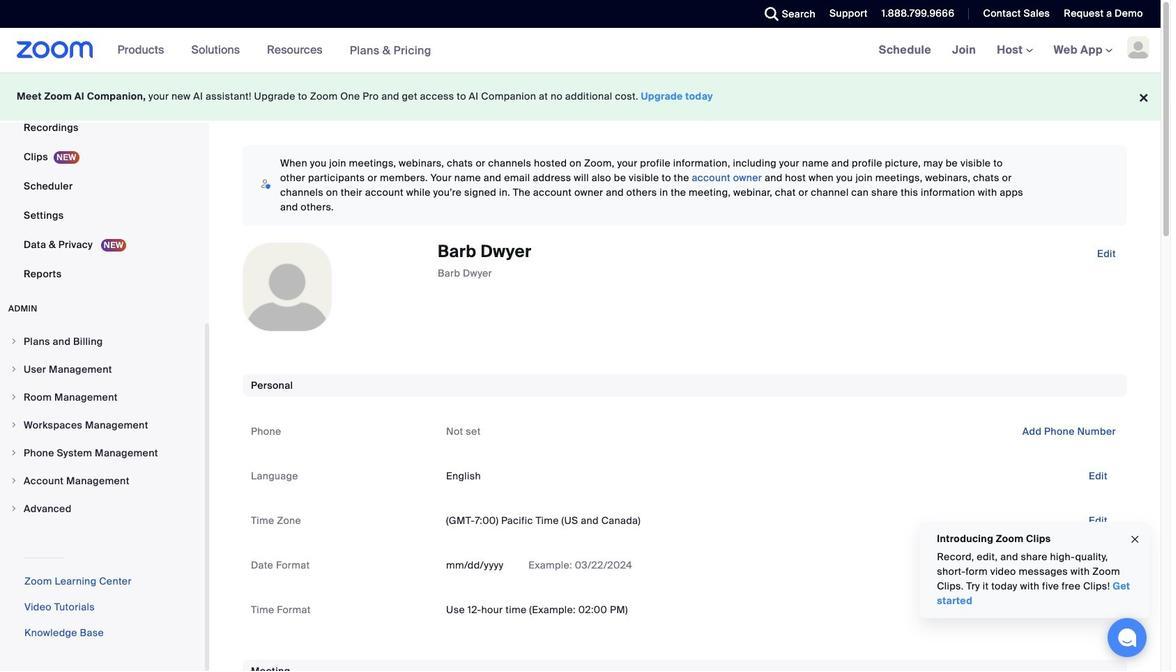Task type: locate. For each thing, give the bounding box(es) containing it.
zoom logo image
[[17, 41, 93, 59]]

7 menu item from the top
[[0, 496, 205, 522]]

1 right image from the top
[[10, 337, 18, 346]]

4 right image from the top
[[10, 505, 18, 513]]

0 vertical spatial right image
[[10, 337, 18, 346]]

3 right image from the top
[[10, 449, 18, 457]]

2 vertical spatial right image
[[10, 449, 18, 457]]

close image
[[1130, 532, 1141, 548]]

profile picture image
[[1127, 36, 1150, 59]]

footer
[[0, 73, 1161, 121]]

right image
[[10, 393, 18, 402], [10, 421, 18, 430], [10, 477, 18, 485], [10, 505, 18, 513]]

3 right image from the top
[[10, 477, 18, 485]]

right image for 2nd menu item from the top of the admin menu menu
[[10, 365, 18, 374]]

right image
[[10, 337, 18, 346], [10, 365, 18, 374], [10, 449, 18, 457]]

3 menu item from the top
[[0, 384, 205, 411]]

right image for seventh menu item from the bottom
[[10, 337, 18, 346]]

6 menu item from the top
[[0, 468, 205, 494]]

2 right image from the top
[[10, 365, 18, 374]]

4 menu item from the top
[[0, 412, 205, 439]]

menu item
[[0, 328, 205, 355], [0, 356, 205, 383], [0, 384, 205, 411], [0, 412, 205, 439], [0, 440, 205, 466], [0, 468, 205, 494], [0, 496, 205, 522]]

banner
[[0, 28, 1161, 73]]

1 vertical spatial right image
[[10, 365, 18, 374]]



Task type: vqa. For each thing, say whether or not it's contained in the screenshot.
rightmost keys
no



Task type: describe. For each thing, give the bounding box(es) containing it.
meetings navigation
[[869, 28, 1161, 73]]

user photo image
[[243, 243, 331, 331]]

admin menu menu
[[0, 328, 205, 524]]

right image for 5th menu item from the top of the admin menu menu
[[10, 449, 18, 457]]

1 right image from the top
[[10, 393, 18, 402]]

edit user photo image
[[276, 281, 298, 294]]

personal menu menu
[[0, 0, 205, 289]]

5 menu item from the top
[[0, 440, 205, 466]]

2 menu item from the top
[[0, 356, 205, 383]]

open chat image
[[1118, 628, 1137, 648]]

1 menu item from the top
[[0, 328, 205, 355]]

2 right image from the top
[[10, 421, 18, 430]]

product information navigation
[[107, 28, 442, 73]]



